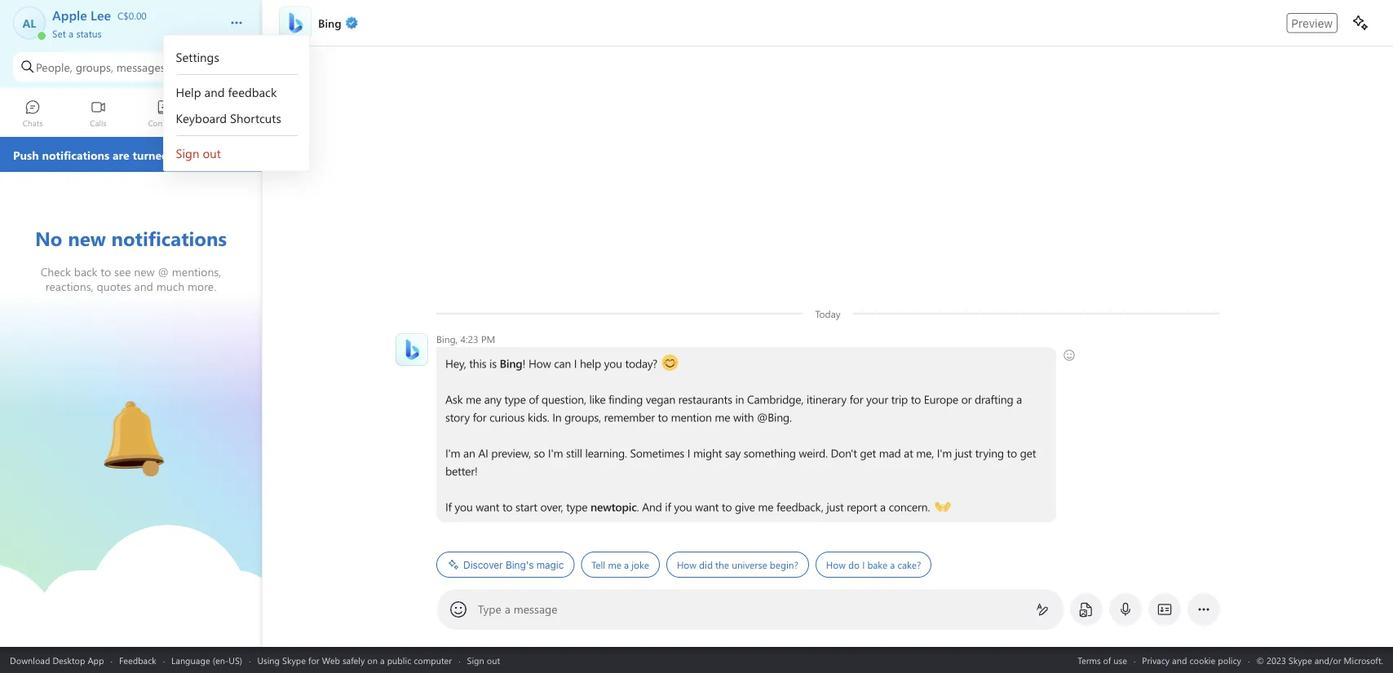 Task type: describe. For each thing, give the bounding box(es) containing it.
app
[[88, 655, 104, 667]]

bing
[[500, 356, 523, 371]]

language (en-us)
[[171, 655, 242, 667]]

web
[[171, 59, 192, 74]]

learning.
[[585, 446, 627, 461]]

like
[[589, 392, 606, 407]]

is
[[489, 356, 497, 371]]

groups, inside ask me any type of question, like finding vegan restaurants in cambridge, itinerary for your trip to europe or drafting a story for curious kids. in groups, remember to mention me with @bing. i'm an ai preview, so i'm still learning. sometimes i might say something weird. don't get mad at me, i'm just trying to get better! if you want to start over, type
[[565, 410, 601, 425]]

2 horizontal spatial you
[[674, 500, 692, 515]]

you inside ask me any type of question, like finding vegan restaurants in cambridge, itinerary for your trip to europe or drafting a story for curious kids. in groups, remember to mention me with @bing. i'm an ai preview, so i'm still learning. sometimes i might say something weird. don't get mad at me, i'm just trying to get better! if you want to start over, type
[[455, 500, 473, 515]]

to left give
[[722, 500, 732, 515]]

2 horizontal spatial for
[[850, 392, 863, 407]]

1 vertical spatial type
[[566, 500, 588, 515]]

(en-
[[213, 655, 229, 667]]

type
[[478, 602, 502, 617]]

ai
[[478, 446, 488, 461]]

ask me any type of question, like finding vegan restaurants in cambridge, itinerary for your trip to europe or drafting a story for curious kids. in groups, remember to mention me with @bing. i'm an ai preview, so i'm still learning. sometimes i might say something weird. don't get mad at me, i'm just trying to get better! if you want to start over, type
[[445, 392, 1039, 515]]

sometimes
[[630, 446, 685, 461]]

2 menu from the top
[[164, 75, 310, 135]]

set a status
[[52, 27, 102, 40]]

how for how did the universe begin?
[[677, 559, 697, 572]]

tell
[[592, 559, 605, 572]]

drafting
[[975, 392, 1014, 407]]

3 i'm from the left
[[937, 446, 952, 461]]

web
[[322, 655, 340, 667]]

in
[[552, 410, 562, 425]]

download desktop app
[[10, 655, 104, 667]]

i inside button
[[862, 559, 865, 572]]

!
[[523, 356, 526, 371]]

2 want from the left
[[695, 500, 719, 515]]

0 horizontal spatial how
[[529, 356, 551, 371]]

discover
[[463, 560, 503, 571]]

to right trip
[[911, 392, 921, 407]]

language
[[171, 655, 210, 667]]

privacy
[[1142, 655, 1170, 667]]

newtopic . and if you want to give me feedback, just report a concern.
[[591, 500, 933, 515]]

your
[[866, 392, 888, 407]]

a right the bake
[[890, 559, 895, 572]]

0 horizontal spatial just
[[827, 500, 844, 515]]

tell me a joke button
[[581, 552, 660, 578]]

on
[[367, 655, 378, 667]]

Type a message text field
[[478, 602, 1023, 619]]

me left any
[[466, 392, 481, 407]]

at
[[904, 446, 913, 461]]

with
[[733, 410, 754, 425]]

language (en-us) link
[[171, 655, 242, 667]]

preview
[[1292, 16, 1333, 30]]

bing's
[[506, 560, 534, 571]]

out
[[487, 655, 500, 667]]

sign out
[[467, 655, 500, 667]]

report
[[847, 500, 877, 515]]

terms of use link
[[1078, 655, 1127, 667]]

universe
[[732, 559, 767, 572]]

might
[[693, 446, 722, 461]]

using skype for web safely on a public computer
[[257, 655, 452, 667]]

set
[[52, 27, 66, 40]]

tell me a joke
[[592, 559, 649, 572]]

a right report
[[880, 500, 886, 515]]

mention
[[671, 410, 712, 425]]

how for how do i bake a cake?
[[826, 559, 846, 572]]

pm
[[481, 333, 495, 346]]

me,
[[916, 446, 934, 461]]

curious
[[490, 410, 525, 425]]

download
[[10, 655, 50, 667]]

terms of use
[[1078, 655, 1127, 667]]

trip
[[891, 392, 908, 407]]

how did the universe begin?
[[677, 559, 798, 572]]

give
[[735, 500, 755, 515]]

in
[[735, 392, 744, 407]]

2 get from the left
[[1020, 446, 1036, 461]]

do
[[848, 559, 860, 572]]

0 vertical spatial i
[[574, 356, 577, 371]]

download desktop app link
[[10, 655, 104, 667]]

say
[[725, 446, 741, 461]]

hey, this is bing ! how can i help you today?
[[445, 356, 660, 371]]

hey,
[[445, 356, 466, 371]]

joke
[[632, 559, 649, 572]]

sign
[[467, 655, 484, 667]]

preview,
[[491, 446, 531, 461]]

1 get from the left
[[860, 446, 876, 461]]

over,
[[540, 500, 563, 515]]

still
[[566, 446, 582, 461]]

us)
[[229, 655, 242, 667]]

1 horizontal spatial you
[[604, 356, 622, 371]]

4:23
[[461, 333, 478, 346]]

.
[[637, 500, 639, 515]]

question,
[[542, 392, 586, 407]]

help
[[580, 356, 601, 371]]

better!
[[445, 464, 478, 479]]

how do i bake a cake? button
[[816, 552, 932, 578]]

a right "on"
[[380, 655, 385, 667]]



Task type: vqa. For each thing, say whether or not it's contained in the screenshot.
'Anyone' inside the Share the invite with anyone even if they aren't on Skype. No sign ups or downloads required.
no



Task type: locate. For each thing, give the bounding box(es) containing it.
a inside ask me any type of question, like finding vegan restaurants in cambridge, itinerary for your trip to europe or drafting a story for curious kids. in groups, remember to mention me with @bing. i'm an ai preview, so i'm still learning. sometimes i might say something weird. don't get mad at me, i'm just trying to get better! if you want to start over, type
[[1017, 392, 1022, 407]]

you right help
[[604, 356, 622, 371]]

me right give
[[758, 500, 774, 515]]

cookie
[[1190, 655, 1216, 667]]

1 menu from the top
[[164, 40, 310, 74]]

privacy and cookie policy
[[1142, 655, 1241, 667]]

how right ! on the bottom of the page
[[529, 356, 551, 371]]

0 vertical spatial for
[[850, 392, 863, 407]]

@bing.
[[757, 410, 792, 425]]

i right do at the bottom of the page
[[862, 559, 865, 572]]

i'm right so
[[548, 446, 563, 461]]

0 vertical spatial just
[[955, 446, 972, 461]]

policy
[[1218, 655, 1241, 667]]

message
[[514, 602, 558, 617]]

0 horizontal spatial get
[[860, 446, 876, 461]]

groups, inside button
[[76, 59, 113, 74]]

can
[[554, 356, 571, 371]]

safely
[[343, 655, 365, 667]]

and
[[1172, 655, 1187, 667]]

2 horizontal spatial how
[[826, 559, 846, 572]]

1 horizontal spatial i'm
[[548, 446, 563, 461]]

0 horizontal spatial of
[[529, 392, 539, 407]]

bing,
[[436, 333, 458, 346]]

of up the kids.
[[529, 392, 539, 407]]

bing, 4:23 pm
[[436, 333, 495, 346]]

me right tell
[[608, 559, 621, 572]]

a inside 'button'
[[69, 27, 74, 40]]

0 horizontal spatial i
[[574, 356, 577, 371]]

something
[[744, 446, 796, 461]]

how inside button
[[677, 559, 697, 572]]

1 vertical spatial menu
[[164, 75, 310, 135]]

want left give
[[695, 500, 719, 515]]

remember
[[604, 410, 655, 425]]

2 vertical spatial for
[[308, 655, 319, 667]]

type up curious on the bottom left of the page
[[504, 392, 526, 407]]

a right type
[[505, 602, 511, 617]]

i left might
[[687, 446, 690, 461]]

kids.
[[528, 410, 550, 425]]

how left do at the bottom of the page
[[826, 559, 846, 572]]

i'm right me,
[[937, 446, 952, 461]]

0 horizontal spatial for
[[308, 655, 319, 667]]

a right set
[[69, 27, 74, 40]]

2 horizontal spatial i'm
[[937, 446, 952, 461]]

1 horizontal spatial just
[[955, 446, 972, 461]]

1 horizontal spatial how
[[677, 559, 697, 572]]

skype
[[282, 655, 306, 667]]

1 i'm from the left
[[445, 446, 460, 461]]

type right over,
[[566, 500, 588, 515]]

a left joke
[[624, 559, 629, 572]]

1 horizontal spatial of
[[1103, 655, 1111, 667]]

1 horizontal spatial type
[[566, 500, 588, 515]]

want left start
[[476, 500, 499, 515]]

bell
[[82, 396, 103, 414]]

0 horizontal spatial groups,
[[76, 59, 113, 74]]

weird.
[[799, 446, 828, 461]]

(openhands)
[[935, 498, 996, 514]]

feedback link
[[119, 655, 156, 667]]

cambridge,
[[747, 392, 804, 407]]

to
[[911, 392, 921, 407], [658, 410, 668, 425], [1007, 446, 1017, 461], [502, 500, 513, 515], [722, 500, 732, 515]]

i inside ask me any type of question, like finding vegan restaurants in cambridge, itinerary for your trip to europe or drafting a story for curious kids. in groups, remember to mention me with @bing. i'm an ai preview, so i'm still learning. sometimes i might say something weird. don't get mad at me, i'm just trying to get better! if you want to start over, type
[[687, 446, 690, 461]]

of left use at right bottom
[[1103, 655, 1111, 667]]

for
[[850, 392, 863, 407], [473, 410, 487, 425], [308, 655, 319, 667]]

to left start
[[502, 500, 513, 515]]

0 horizontal spatial you
[[455, 500, 473, 515]]

today?
[[625, 356, 658, 371]]

groups, down status
[[76, 59, 113, 74]]

1 want from the left
[[476, 500, 499, 515]]

me left "with" at the right bottom
[[715, 410, 730, 425]]

just inside ask me any type of question, like finding vegan restaurants in cambridge, itinerary for your trip to europe or drafting a story for curious kids. in groups, remember to mention me with @bing. i'm an ai preview, so i'm still learning. sometimes i might say something weird. don't get mad at me, i'm just trying to get better! if you want to start over, type
[[955, 446, 972, 461]]

story
[[445, 410, 470, 425]]

type a message
[[478, 602, 558, 617]]

a right 'drafting'
[[1017, 392, 1022, 407]]

people, groups, messages, web button
[[13, 52, 216, 82]]

1 horizontal spatial groups,
[[565, 410, 601, 425]]

1 horizontal spatial want
[[695, 500, 719, 515]]

1 vertical spatial for
[[473, 410, 487, 425]]

a
[[69, 27, 74, 40], [1017, 392, 1022, 407], [880, 500, 886, 515], [624, 559, 629, 572], [890, 559, 895, 572], [505, 602, 511, 617], [380, 655, 385, 667]]

1 vertical spatial groups,
[[565, 410, 601, 425]]

sign out link
[[467, 655, 500, 667]]

menu
[[164, 40, 310, 74], [164, 75, 310, 135]]

just left report
[[827, 500, 844, 515]]

status
[[76, 27, 102, 40]]

if
[[445, 500, 452, 515]]

desktop
[[53, 655, 85, 667]]

how did the universe begin? button
[[666, 552, 809, 578]]

if
[[665, 500, 671, 515]]

get right trying
[[1020, 446, 1036, 461]]

to right trying
[[1007, 446, 1017, 461]]

want inside ask me any type of question, like finding vegan restaurants in cambridge, itinerary for your trip to europe or drafting a story for curious kids. in groups, remember to mention me with @bing. i'm an ai preview, so i'm still learning. sometimes i might say something weird. don't get mad at me, i'm just trying to get better! if you want to start over, type
[[476, 500, 499, 515]]

groups, down like at bottom
[[565, 410, 601, 425]]

computer
[[414, 655, 452, 667]]

i
[[574, 356, 577, 371], [687, 446, 690, 461], [862, 559, 865, 572]]

i'm left an
[[445, 446, 460, 461]]

start
[[516, 500, 537, 515]]

for left your
[[850, 392, 863, 407]]

privacy and cookie policy link
[[1142, 655, 1241, 667]]

you
[[604, 356, 622, 371], [455, 500, 473, 515], [674, 500, 692, 515]]

want
[[476, 500, 499, 515], [695, 500, 719, 515]]

begin?
[[770, 559, 798, 572]]

0 vertical spatial type
[[504, 392, 526, 407]]

1 vertical spatial just
[[827, 500, 844, 515]]

finding
[[609, 392, 643, 407]]

2 i'm from the left
[[548, 446, 563, 461]]

0 vertical spatial of
[[529, 392, 539, 407]]

how
[[529, 356, 551, 371], [677, 559, 697, 572], [826, 559, 846, 572]]

0 vertical spatial menu
[[164, 40, 310, 74]]

itinerary
[[807, 392, 847, 407]]

this
[[469, 356, 487, 371]]

so
[[534, 446, 545, 461]]

restaurants
[[678, 392, 732, 407]]

feedback
[[119, 655, 156, 667]]

2 horizontal spatial i
[[862, 559, 865, 572]]

feedback,
[[777, 500, 824, 515]]

how inside button
[[826, 559, 846, 572]]

you right if
[[455, 500, 473, 515]]

1 vertical spatial i
[[687, 446, 690, 461]]

tab list
[[0, 92, 262, 137]]

concern.
[[889, 500, 930, 515]]

europe
[[924, 392, 959, 407]]

magic
[[537, 560, 564, 571]]

using skype for web safely on a public computer link
[[257, 655, 452, 667]]

me inside button
[[608, 559, 621, 572]]

1 horizontal spatial for
[[473, 410, 487, 425]]

you right 'if' on the left bottom
[[674, 500, 692, 515]]

messages,
[[116, 59, 168, 74]]

just left trying
[[955, 446, 972, 461]]

how left did
[[677, 559, 697, 572]]

trying
[[975, 446, 1004, 461]]

0 horizontal spatial i'm
[[445, 446, 460, 461]]

i right can
[[574, 356, 577, 371]]

for left web
[[308, 655, 319, 667]]

get
[[860, 446, 876, 461], [1020, 446, 1036, 461]]

of inside ask me any type of question, like finding vegan restaurants in cambridge, itinerary for your trip to europe or drafting a story for curious kids. in groups, remember to mention me with @bing. i'm an ai preview, so i'm still learning. sometimes i might say something weird. don't get mad at me, i'm just trying to get better! if you want to start over, type
[[529, 392, 539, 407]]

0 horizontal spatial want
[[476, 500, 499, 515]]

0 horizontal spatial type
[[504, 392, 526, 407]]

or
[[961, 392, 972, 407]]

2 vertical spatial i
[[862, 559, 865, 572]]

to down vegan
[[658, 410, 668, 425]]

type
[[504, 392, 526, 407], [566, 500, 588, 515]]

the
[[715, 559, 729, 572]]

don't
[[831, 446, 857, 461]]

ask
[[445, 392, 463, 407]]

1 horizontal spatial get
[[1020, 446, 1036, 461]]

people,
[[36, 59, 72, 74]]

did
[[699, 559, 713, 572]]

for right story
[[473, 410, 487, 425]]

1 horizontal spatial i
[[687, 446, 690, 461]]

use
[[1114, 655, 1127, 667]]

discover bing's magic
[[463, 560, 564, 571]]

get left "mad"
[[860, 446, 876, 461]]

1 vertical spatial of
[[1103, 655, 1111, 667]]

0 vertical spatial groups,
[[76, 59, 113, 74]]



